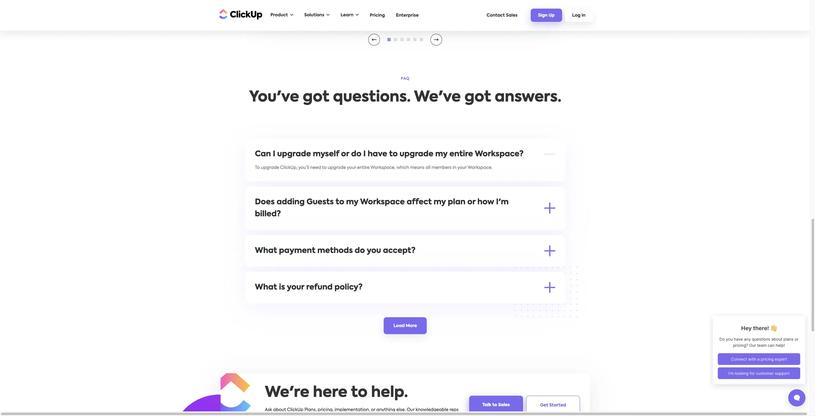 Task type: describe. For each thing, give the bounding box(es) containing it.
refund
[[306, 284, 333, 291]]

clickup logo image
[[211, 369, 251, 416]]

inside
[[419, 302, 432, 306]]

on
[[401, 233, 406, 238]]

1 horizontal spatial help.
[[371, 386, 408, 400]]

reason,
[[361, 299, 377, 303]]

5 inside business plan: receive 10 guest seats for a 1 paid user workspace and 5 guest seats for each additional paid user you invite to your workspace
[[414, 271, 416, 276]]

only
[[288, 241, 297, 245]]

cards!
[[313, 262, 326, 266]]

testimonial navigation navigation
[[388, 38, 423, 41]]

charge.
[[438, 226, 454, 230]]

we for what is your refund policy?
[[255, 299, 262, 303]]

will
[[502, 302, 509, 306]]

guests are intended for users external to your organization, if you add people inside your organization as guests they will be billed as paid users.
[[255, 302, 545, 314]]

0 vertical spatial do
[[351, 150, 362, 158]]

you inside guests are intended for users external to your organization, if you add people inside your organization as guests they will be billed as paid users.
[[385, 302, 393, 306]]

2 vertical spatial plan
[[334, 241, 343, 245]]

1 vertical spatial enterprise
[[335, 262, 356, 266]]

we have a 100% satisfaction guarantee. if for any reason, you're not satisfied with your purchase, simply let us know within 30 days and we'll be happy to issue you a full refund.
[[255, 299, 551, 311]]

organization
[[443, 302, 470, 306]]

what payment methods do you accept?
[[255, 247, 416, 255]]

what for what is your refund policy?
[[255, 284, 277, 291]]

a left 100%
[[275, 299, 278, 303]]

i'm
[[496, 198, 509, 206]]

doc
[[300, 325, 309, 329]]

0 vertical spatial about
[[340, 325, 353, 329]]

2 forever from the left
[[481, 226, 497, 230]]

plan: for unlimited
[[289, 256, 299, 260]]

to inside business plan: receive 10 guest seats for a 1 paid user workspace and 5 guest seats for each additional paid user you invite to your workspace
[[526, 271, 530, 276]]

head
[[255, 325, 267, 329]]

load
[[394, 324, 405, 328]]

for inside guests are intended for users external to your organization, if you add people inside your organization as guests they will be billed as paid users.
[[299, 302, 305, 306]]

for inside "we have a 100% satisfaction guarantee. if for any reason, you're not satisfied with your purchase, simply let us know within 30 days and we'll be happy to issue you a full refund."
[[346, 299, 351, 303]]

how
[[478, 198, 495, 206]]

our
[[407, 408, 415, 412]]

unlimited
[[268, 256, 288, 260]]

1 vertical spatial number
[[474, 233, 490, 238]]

what for what payment methods do you accept?
[[255, 247, 277, 255]]

can i upgrade myself or do i have to upgrade my entire workspace?
[[255, 150, 524, 158]]

1 for 5
[[357, 256, 358, 260]]

user down plan,
[[495, 256, 504, 260]]

you inside "we have a 100% satisfaction guarantee. if for any reason, you're not satisfied with your purchase, simply let us know within 30 days and we'll be happy to issue you a full refund."
[[293, 306, 301, 311]]

up
[[549, 13, 555, 18]]

0 vertical spatial members
[[432, 165, 452, 170]]

are inside guests are intended for users external to your organization, if you add people inside your organization as guests they will be billed as paid users.
[[271, 302, 278, 306]]

you've got questions. we've got answers.
[[249, 90, 562, 105]]

danielle t image
[[434, 38, 439, 41]]

2 i from the left
[[364, 150, 366, 158]]

1 vertical spatial in
[[453, 165, 457, 170]]

sales inside 'button'
[[498, 403, 510, 407]]

guarantee.
[[317, 299, 341, 303]]

1 vertical spatial workspaces
[[374, 233, 400, 238]]

follows:
[[383, 241, 399, 245]]

major
[[286, 262, 298, 266]]

anything
[[377, 408, 396, 412]]

myself
[[313, 150, 339, 158]]

know
[[488, 299, 500, 303]]

1 horizontal spatial business
[[403, 287, 421, 291]]

organization,
[[352, 302, 380, 306]]

sign
[[538, 13, 548, 18]]

simply
[[462, 299, 475, 303]]

billed
[[517, 302, 528, 306]]

orders
[[357, 262, 371, 266]]

get
[[540, 403, 548, 407]]

have left an
[[318, 226, 329, 230]]

adding
[[277, 198, 305, 206]]

credit
[[299, 262, 312, 266]]

invite for business plan: receive 10 guest seats for a 1 paid user workspace and 5 guest seats for each additional paid user you invite to your workspace
[[513, 271, 525, 276]]

with inside free forever workspaces can have an unlimited number of members and guests at no charge. on the free forever plan, guests have full create and edit permissions, which cannot be modified. workspaces on a paid plan start with a limited number of external guest seats and unlimited read-only guests. the paid plan guest seats are as follows:
[[444, 233, 453, 238]]

means
[[410, 165, 425, 170]]

options
[[492, 287, 508, 291]]

log
[[572, 13, 581, 18]]

plan inside the does adding guests to my workspace affect my plan or how i'm billed?
[[448, 198, 466, 206]]

be inside free forever workspaces can have an unlimited number of members and guests at no charge. on the free forever plan, guests have full create and edit permissions, which cannot be modified. workspaces on a paid plan start with a limited number of external guest seats and unlimited read-only guests. the paid plan guest seats are as follows:
[[346, 233, 352, 238]]

and inside business plan: receive 10 guest seats for a 1 paid user workspace and 5 guest seats for each additional paid user you invite to your workspace
[[404, 271, 413, 276]]

talk to sales button
[[469, 396, 523, 415]]

pricing link
[[367, 10, 388, 20]]

support
[[282, 325, 299, 329]]

1 i from the left
[[273, 150, 276, 158]]

contact
[[487, 13, 505, 17]]

workspace.
[[468, 165, 493, 170]]

and inside unlimited plan: receive 5 guest seats for a 1 paid user workspace and 2 guest seats for each additional paid user you invite to your workspace
[[405, 256, 413, 260]]

log in
[[572, 13, 586, 18]]

else.
[[397, 408, 406, 412]]

learn button
[[338, 9, 362, 22]]

additional for 2
[[462, 256, 484, 260]]

user down we accept all major credit cards! for enterprise orders meeting a minimum we also accept bank transfers.
[[369, 271, 378, 276]]

for down the start
[[443, 256, 449, 260]]

0 horizontal spatial guests
[[411, 226, 425, 230]]

free forever workspaces can have an unlimited number of members and guests at no charge. on the free forever plan, guests have full create and edit permissions, which cannot be modified. workspaces on a paid plan start with a limited number of external guest seats and unlimited read-only guests. the paid plan guest seats are as follows:
[[255, 226, 549, 245]]

cannot
[[330, 233, 345, 238]]

clickup,
[[280, 165, 298, 170]]

solutions button
[[301, 9, 333, 22]]

members inside free forever workspaces can have an unlimited number of members and guests at no charge. on the free forever plan, guests have full create and edit permissions, which cannot be modified. workspaces on a paid plan start with a limited number of external guest seats and unlimited read-only guests. the paid plan guest seats are as follows:
[[380, 226, 401, 230]]

on
[[455, 226, 462, 230]]

purchase,
[[440, 299, 460, 303]]

questions.
[[333, 90, 411, 105]]

2 accept from the left
[[433, 262, 448, 266]]

0 horizontal spatial all
[[280, 262, 285, 266]]

same
[[328, 287, 340, 291]]

we're
[[265, 386, 309, 400]]

what is your refund policy?
[[255, 284, 363, 291]]

to inside "we have a 100% satisfaction guarantee. if for any reason, you're not satisfied with your purchase, simply let us know within 30 days and we'll be happy to issue you a full refund."
[[276, 306, 281, 311]]

t
[[288, 15, 291, 20]]

bank
[[449, 262, 460, 266]]

need
[[311, 165, 321, 170]]

you inside business plan: receive 10 guest seats for a 1 paid user workspace and 5 guest seats for each additional paid user you invite to your workspace
[[505, 271, 512, 276]]

0 horizontal spatial entire
[[358, 165, 370, 170]]

enterprise for enterprise plan: receives the same number of guest seats as the business plan, with advanced permissions options
[[268, 287, 289, 291]]

to upgrade clickup, you'll need to upgrade your entire workspace, which means all members in your workspace.
[[255, 165, 493, 170]]

2 horizontal spatial of
[[491, 233, 496, 238]]

have right plan,
[[525, 226, 535, 230]]

does
[[255, 198, 275, 206]]

advanced
[[443, 287, 465, 291]]

a right on
[[407, 233, 410, 238]]

danielle
[[267, 15, 287, 20]]

for
[[327, 262, 334, 266]]

2 horizontal spatial guests
[[510, 226, 524, 230]]

upgrade up means
[[400, 150, 434, 158]]

contact sales button
[[484, 10, 521, 20]]

or inside ask about clickup plans, pricing, implementation, or anything else. our knowledgeable reps are ready to help.
[[371, 408, 376, 412]]

2 got from the left
[[465, 90, 491, 105]]

does adding guests to my workspace affect my plan or how i'm billed?
[[255, 198, 509, 218]]

1 horizontal spatial the
[[395, 287, 402, 291]]

implementation,
[[335, 408, 370, 412]]

transfers.
[[461, 262, 481, 266]]

learn
[[341, 13, 354, 17]]

1 vertical spatial do
[[355, 247, 365, 255]]

plans,
[[305, 408, 317, 412]]

permissions
[[466, 287, 491, 291]]

we accept all major credit cards! for enterprise orders meeting a minimum we also accept bank transfers.
[[255, 262, 481, 266]]

0 vertical spatial workspaces
[[282, 226, 308, 230]]

you inside unlimited plan: receive 5 guest seats for a 1 paid user workspace and 2 guest seats for each additional paid user you invite to your workspace
[[505, 256, 513, 260]]

10
[[314, 271, 319, 276]]

as inside free forever workspaces can have an unlimited number of members and guests at no charge. on the free forever plan, guests have full create and edit permissions, which cannot be modified. workspaces on a paid plan start with a limited number of external guest seats and unlimited read-only guests. the paid plan guest seats are as follows:
[[377, 241, 382, 245]]

can
[[309, 226, 317, 230]]

talk
[[483, 403, 492, 407]]

1 for 10
[[356, 271, 358, 276]]

5 inside unlimited plan: receive 5 guest seats for a 1 paid user workspace and 2 guest seats for each additional paid user you invite to your workspace
[[317, 256, 319, 260]]

us
[[483, 299, 487, 303]]

0 horizontal spatial the
[[320, 287, 327, 291]]

guests inside the does adding guests to my workspace affect my plan or how i'm billed?
[[307, 198, 334, 206]]

are inside ask about clickup plans, pricing, implementation, or anything else. our knowledgeable reps are ready to help.
[[265, 415, 272, 416]]

also
[[423, 262, 432, 266]]

we're here to help.
[[265, 386, 408, 400]]

0 vertical spatial entire
[[450, 150, 473, 158]]

load more button
[[384, 317, 427, 334]]

guests.
[[298, 241, 313, 245]]

enterprise plan: receives the same number of guest seats as the business plan, with advanced permissions options
[[268, 287, 508, 291]]

modified.
[[353, 233, 373, 238]]

1 free from the left
[[255, 226, 264, 230]]

your inside business plan: receive 10 guest seats for a 1 paid user workspace and 5 guest seats for each additional paid user you invite to your workspace
[[531, 271, 541, 276]]

sales inside button
[[506, 13, 518, 17]]

an
[[330, 226, 335, 230]]

policy?
[[335, 284, 363, 291]]



Task type: locate. For each thing, give the bounding box(es) containing it.
1 horizontal spatial unlimited
[[337, 226, 356, 230]]

plan: up major
[[289, 256, 299, 260]]

happy
[[262, 306, 275, 311]]

your inside "we have a 100% satisfaction guarantee. if for any reason, you're not satisfied with your purchase, simply let us know within 30 days and we'll be happy to issue you a full refund."
[[429, 299, 439, 303]]

the up 'not'
[[395, 287, 402, 291]]

0 vertical spatial of
[[375, 226, 379, 230]]

plan: for enterprise
[[290, 287, 300, 291]]

0 vertical spatial sales
[[506, 13, 518, 17]]

contact sales
[[487, 13, 518, 17]]

receive for 10
[[298, 271, 313, 276]]

1 vertical spatial each
[[449, 271, 460, 276]]

each inside unlimited plan: receive 5 guest seats for a 1 paid user workspace and 2 guest seats for each additional paid user you invite to your workspace
[[450, 256, 461, 260]]

2 vertical spatial or
[[371, 408, 376, 412]]

for up policy?
[[345, 271, 351, 276]]

guests
[[307, 198, 334, 206], [255, 302, 270, 306]]

the right on
[[463, 226, 470, 230]]

additional up transfers.
[[462, 256, 484, 260]]

1 vertical spatial full
[[306, 306, 312, 311]]

and inside "we have a 100% satisfaction guarantee. if for any reason, you're not satisfied with your purchase, simply let us know within 30 days and we'll be happy to issue you a full refund."
[[532, 299, 540, 303]]

0 vertical spatial what
[[255, 247, 277, 255]]

1 horizontal spatial entire
[[450, 150, 473, 158]]

0 vertical spatial invite
[[514, 256, 525, 260]]

user up we accept all major credit cards! for enterprise orders meeting a minimum we also accept bank transfers.
[[370, 256, 379, 260]]

let
[[476, 299, 482, 303]]

to inside ask about clickup plans, pricing, implementation, or anything else. our knowledgeable reps are ready to help.
[[287, 415, 291, 416]]

about right more
[[340, 325, 353, 329]]

with for your
[[419, 299, 428, 303]]

0 horizontal spatial which
[[316, 233, 329, 238]]

1 we from the top
[[255, 262, 262, 266]]

a inside unlimited plan: receive 5 guest seats for a 1 paid user workspace and 2 guest seats for each additional paid user you invite to your workspace
[[353, 256, 355, 260]]

workspaces up permissions,
[[282, 226, 308, 230]]

full inside free forever workspaces can have an unlimited number of members and guests at no charge. on the free forever plan, guests have full create and edit permissions, which cannot be modified. workspaces on a paid plan start with a limited number of external guest seats and unlimited read-only guests. the paid plan guest seats are as follows:
[[536, 226, 543, 230]]

a down satisfaction
[[302, 306, 305, 311]]

start
[[433, 233, 443, 238]]

have up to upgrade clickup, you'll need to upgrade your entire workspace, which means all members in your workspace. at the top of the page
[[368, 150, 388, 158]]

members right means
[[432, 165, 452, 170]]

1 vertical spatial members
[[380, 226, 401, 230]]

sign up
[[538, 13, 555, 18]]

0 vertical spatial 5
[[317, 256, 319, 260]]

limited
[[458, 233, 473, 238]]

to
[[255, 165, 260, 170]]

be right will at the bottom of the page
[[510, 302, 516, 306]]

or right myself
[[341, 150, 350, 158]]

for right if
[[346, 299, 351, 303]]

1 accept from the left
[[263, 262, 278, 266]]

people
[[403, 302, 418, 306]]

0 vertical spatial additional
[[462, 256, 484, 260]]

0 horizontal spatial free
[[255, 226, 264, 230]]

as left follows:
[[377, 241, 382, 245]]

as right "billed"
[[529, 302, 534, 306]]

members
[[432, 165, 452, 170], [380, 226, 401, 230]]

1
[[357, 256, 358, 260], [356, 271, 358, 276]]

at
[[426, 226, 431, 230]]

sales right contact
[[506, 13, 518, 17]]

0 horizontal spatial be
[[255, 306, 261, 311]]

1 vertical spatial unlimited
[[255, 241, 275, 245]]

0 horizontal spatial or
[[341, 150, 350, 158]]

1 inside unlimited plan: receive 5 guest seats for a 1 paid user workspace and 2 guest seats for each additional paid user you invite to your workspace
[[357, 256, 358, 260]]

1 vertical spatial about
[[273, 408, 286, 412]]

enterprise up testimonial navigation navigation
[[396, 13, 419, 17]]

each for 2
[[450, 256, 461, 260]]

0 horizontal spatial external
[[318, 302, 335, 306]]

to inside 'button'
[[493, 403, 497, 407]]

0 vertical spatial 1
[[357, 256, 358, 260]]

your inside unlimited plan: receive 5 guest seats for a 1 paid user workspace and 2 guest seats for each additional paid user you invite to your workspace
[[532, 256, 541, 260]]

the
[[314, 241, 322, 245]]

1 horizontal spatial which
[[397, 165, 409, 170]]

plan: for business
[[286, 271, 297, 276]]

i up to upgrade clickup, you'll need to upgrade your entire workspace, which means all members in your workspace. at the top of the page
[[364, 150, 366, 158]]

5 down we
[[414, 271, 416, 276]]

with down plan,
[[419, 299, 428, 303]]

1 vertical spatial or
[[468, 198, 476, 206]]

sales right talk
[[498, 403, 510, 407]]

0 vertical spatial external
[[497, 233, 514, 238]]

0 horizontal spatial 5
[[317, 256, 319, 260]]

with for advanced
[[433, 287, 442, 291]]

1 horizontal spatial about
[[340, 325, 353, 329]]

1 vertical spatial be
[[510, 302, 516, 306]]

1 forever from the left
[[265, 226, 281, 230]]

additional for 5
[[461, 271, 483, 276]]

what left is
[[255, 284, 277, 291]]

0 vertical spatial enterprise
[[396, 13, 419, 17]]

get started
[[540, 403, 566, 407]]

a up we accept all major credit cards! for enterprise orders meeting a minimum we also accept bank transfers.
[[353, 256, 355, 260]]

5
[[317, 256, 319, 260], [414, 271, 416, 276]]

each for 5
[[449, 271, 460, 276]]

1 vertical spatial help.
[[292, 415, 302, 416]]

1 horizontal spatial of
[[375, 226, 379, 230]]

ask about clickup plans, pricing, implementation, or anything else. our knowledgeable reps are ready to help.
[[265, 408, 459, 416]]

0 vertical spatial we
[[255, 262, 262, 266]]

in right log at the top
[[582, 13, 586, 18]]

each down bank
[[449, 271, 460, 276]]

clickup image
[[218, 8, 263, 20]]

talk to sales
[[483, 403, 510, 407]]

can
[[255, 150, 271, 158]]

additional down transfers.
[[461, 271, 483, 276]]

with inside "we have a 100% satisfaction guarantee. if for any reason, you're not satisfied with your purchase, simply let us know within 30 days and we'll be happy to issue you a full refund."
[[419, 299, 428, 303]]

is
[[279, 284, 285, 291]]

external down plan,
[[497, 233, 514, 238]]

reps
[[450, 408, 459, 412]]

we for what payment methods do you accept?
[[255, 262, 262, 266]]

enterprise for enterprise
[[396, 13, 419, 17]]

1 vertical spatial entire
[[358, 165, 370, 170]]

be right "cannot"
[[346, 233, 352, 238]]

0 vertical spatial full
[[536, 226, 543, 230]]

business up is
[[268, 271, 285, 276]]

guests inside guests are intended for users external to your organization, if you add people inside your organization as guests they will be billed as paid users.
[[255, 302, 270, 306]]

accept down the unlimited
[[263, 262, 278, 266]]

1 vertical spatial invite
[[513, 271, 525, 276]]

0 vertical spatial number
[[357, 226, 374, 230]]

billed?
[[255, 210, 281, 218]]

upgrade down myself
[[328, 165, 346, 170]]

we up users.
[[255, 299, 262, 303]]

all down the unlimited
[[280, 262, 285, 266]]

in left workspace.
[[453, 165, 457, 170]]

0 vertical spatial with
[[444, 233, 453, 238]]

my
[[436, 150, 448, 158], [346, 198, 359, 206], [434, 198, 446, 206]]

forever left plan,
[[481, 226, 497, 230]]

are inside free forever workspaces can have an unlimited number of members and guests at no charge. on the free forever plan, guests have full create and edit permissions, which cannot be modified. workspaces on a paid plan start with a limited number of external guest seats and unlimited read-only guests. the paid plan guest seats are as follows:
[[369, 241, 376, 245]]

for up "advanced"
[[442, 271, 448, 276]]

do up to upgrade clickup, you'll need to upgrade your entire workspace, which means all members in your workspace. at the top of the page
[[351, 150, 362, 158]]

have up happy
[[263, 299, 274, 303]]

0 horizontal spatial in
[[453, 165, 457, 170]]

danielle t image
[[372, 38, 377, 41]]

2 horizontal spatial the
[[463, 226, 470, 230]]

workspace
[[360, 198, 405, 206], [380, 256, 404, 260], [268, 264, 291, 268], [379, 271, 403, 276], [268, 279, 291, 283]]

2 horizontal spatial plan
[[448, 198, 466, 206]]

help.
[[371, 386, 408, 400], [292, 415, 302, 416]]

about
[[340, 325, 353, 329], [273, 408, 286, 412]]

to
[[389, 150, 398, 158], [322, 165, 327, 170], [336, 198, 345, 206], [526, 256, 531, 260], [526, 271, 530, 276], [336, 302, 341, 306], [276, 306, 281, 311], [268, 325, 272, 329], [310, 325, 314, 329], [351, 386, 368, 400], [493, 403, 497, 407], [287, 415, 291, 416]]

more
[[406, 324, 417, 328]]

read-
[[276, 241, 288, 245]]

help. inside ask about clickup plans, pricing, implementation, or anything else. our knowledgeable reps are ready to help.
[[292, 415, 302, 416]]

in
[[582, 13, 586, 18], [453, 165, 457, 170]]

1 horizontal spatial or
[[371, 408, 376, 412]]

have inside "we have a 100% satisfaction guarantee. if for any reason, you're not satisfied with your purchase, simply let us know within 30 days and we'll be happy to issue you a full refund."
[[263, 299, 274, 303]]

or left 'how'
[[468, 198, 476, 206]]

you've
[[249, 90, 299, 105]]

and
[[402, 226, 410, 230], [270, 233, 279, 238], [541, 233, 549, 238], [405, 256, 413, 260], [404, 271, 413, 276], [532, 299, 540, 303], [379, 325, 387, 329]]

the left same
[[320, 287, 327, 291]]

about up ready
[[273, 408, 286, 412]]

forever up "edit"
[[265, 226, 281, 230]]

we've
[[414, 90, 461, 105]]

do up the orders
[[355, 247, 365, 255]]

2 horizontal spatial be
[[510, 302, 516, 306]]

0 horizontal spatial full
[[306, 306, 312, 311]]

1 horizontal spatial be
[[346, 233, 352, 238]]

upgrade up clickup,
[[278, 150, 311, 158]]

1 what from the top
[[255, 247, 277, 255]]

satisfied
[[400, 299, 418, 303]]

0 horizontal spatial plan
[[334, 241, 343, 245]]

about inside ask about clickup plans, pricing, implementation, or anything else. our knowledgeable reps are ready to help.
[[273, 408, 286, 412]]

5 up cards!
[[317, 256, 319, 260]]

pricing
[[370, 13, 385, 17]]

external inside guests are intended for users external to your organization, if you add people inside your organization as guests they will be billed as paid users.
[[318, 302, 335, 306]]

a
[[407, 233, 410, 238], [454, 233, 457, 238], [353, 256, 355, 260], [391, 262, 394, 266], [352, 271, 355, 276], [275, 299, 278, 303], [302, 306, 305, 311]]

business inside business plan: receive 10 guest seats for a 1 paid user workspace and 5 guest seats for each additional paid user you invite to your workspace
[[268, 271, 285, 276]]

invite inside unlimited plan: receive 5 guest seats for a 1 paid user workspace and 2 guest seats for each additional paid user you invite to your workspace
[[514, 256, 525, 260]]

be inside "we have a 100% satisfaction guarantee. if for any reason, you're not satisfied with your purchase, simply let us know within 30 days and we'll be happy to issue you a full refund."
[[255, 306, 261, 311]]

are down ask in the left bottom of the page
[[265, 415, 272, 416]]

0 vertical spatial all
[[426, 165, 431, 170]]

support doc link
[[282, 325, 309, 329]]

they
[[492, 302, 501, 306]]

enterprise up 100%
[[268, 287, 289, 291]]

for left users
[[299, 302, 305, 306]]

2 vertical spatial are
[[265, 415, 272, 416]]

which up the the
[[316, 233, 329, 238]]

be inside guests are intended for users external to your organization, if you add people inside your organization as guests they will be billed as paid users.
[[510, 302, 516, 306]]

0 horizontal spatial workspaces
[[282, 226, 308, 230]]

plan: inside unlimited plan: receive 5 guest seats for a 1 paid user workspace and 2 guest seats for each additional paid user you invite to your workspace
[[289, 256, 299, 260]]

0 horizontal spatial i
[[273, 150, 276, 158]]

number up modified.
[[357, 226, 374, 230]]

1 vertical spatial additional
[[461, 271, 483, 276]]

we'll
[[542, 299, 551, 303]]

if
[[381, 302, 384, 306]]

or inside the does adding guests to my workspace affect my plan or how i'm billed?
[[468, 198, 476, 206]]

1 horizontal spatial accept
[[433, 262, 448, 266]]

2 horizontal spatial enterprise
[[396, 13, 419, 17]]

product button
[[268, 9, 296, 22]]

upgrade right to
[[261, 165, 279, 170]]

1 got from the left
[[303, 90, 330, 105]]

external up 'refund.'
[[318, 302, 335, 306]]

a right meeting
[[391, 262, 394, 266]]

additional inside business plan: receive 10 guest seats for a 1 paid user workspace and 5 guest seats for each additional paid user you invite to your workspace
[[461, 271, 483, 276]]

0 vertical spatial receive
[[300, 256, 316, 260]]

free up the create
[[255, 226, 264, 230]]

what
[[255, 247, 277, 255], [255, 284, 277, 291]]

0 horizontal spatial forever
[[265, 226, 281, 230]]

1 vertical spatial 1
[[356, 271, 358, 276]]

1 horizontal spatial plan
[[422, 233, 432, 238]]

external inside free forever workspaces can have an unlimited number of members and guests at no charge. on the free forever plan, guests have full create and edit permissions, which cannot be modified. workspaces on a paid plan start with a limited number of external guest seats and unlimited read-only guests. the paid plan guest seats are as follows:
[[497, 233, 514, 238]]

danielle t link
[[261, 0, 550, 24]]

2 we from the top
[[255, 299, 262, 303]]

0 horizontal spatial of
[[358, 287, 363, 291]]

1 inside business plan: receive 10 guest seats for a 1 paid user workspace and 5 guest seats for each additional paid user you invite to your workspace
[[356, 271, 358, 276]]

to inside unlimited plan: receive 5 guest seats for a 1 paid user workspace and 2 guest seats for each additional paid user you invite to your workspace
[[526, 256, 531, 260]]

to inside guests are intended for users external to your organization, if you add people inside your organization as guests they will be billed as paid users.
[[336, 302, 341, 306]]

product
[[271, 13, 288, 17]]

accept?
[[383, 247, 416, 255]]

i right can
[[273, 150, 276, 158]]

within
[[501, 299, 514, 303]]

all right means
[[426, 165, 431, 170]]

help. up anything
[[371, 386, 408, 400]]

1 horizontal spatial number
[[357, 226, 374, 230]]

1 horizontal spatial all
[[426, 165, 431, 170]]

receive inside business plan: receive 10 guest seats for a 1 paid user workspace and 5 guest seats for each additional paid user you invite to your workspace
[[298, 271, 313, 276]]

plan:
[[289, 256, 299, 260], [286, 271, 297, 276], [290, 287, 300, 291]]

0 horizontal spatial got
[[303, 90, 330, 105]]

user up options
[[495, 271, 504, 276]]

number
[[357, 226, 374, 230], [474, 233, 490, 238], [341, 287, 357, 291]]

number up if
[[341, 287, 357, 291]]

which inside free forever workspaces can have an unlimited number of members and guests at no charge. on the free forever plan, guests have full create and edit permissions, which cannot be modified. workspaces on a paid plan start with a limited number of external guest seats and unlimited read-only guests. the paid plan guest seats are as follows:
[[316, 233, 329, 238]]

enterprise
[[396, 13, 419, 17], [335, 262, 356, 266], [268, 287, 289, 291]]

receive down the credit
[[298, 271, 313, 276]]

of down the does adding guests to my workspace affect my plan or how i'm billed?
[[375, 226, 379, 230]]

help. down clickup
[[292, 415, 302, 416]]

receive inside unlimited plan: receive 5 guest seats for a 1 paid user workspace and 2 guest seats for each additional paid user you invite to your workspace
[[300, 256, 316, 260]]

1 horizontal spatial free
[[471, 226, 480, 230]]

0 vertical spatial business
[[268, 271, 285, 276]]

guests inside guests are intended for users external to your organization, if you add people inside your organization as guests they will be billed as paid users.
[[477, 302, 491, 306]]

each inside business plan: receive 10 guest seats for a 1 paid user workspace and 5 guest seats for each additional paid user you invite to your workspace
[[449, 271, 460, 276]]

as up 'not'
[[389, 287, 394, 291]]

1 horizontal spatial 5
[[414, 271, 416, 276]]

external
[[497, 233, 514, 238], [318, 302, 335, 306]]

2 vertical spatial be
[[255, 306, 261, 311]]

business up satisfied
[[403, 287, 421, 291]]

entire up workspace.
[[450, 150, 473, 158]]

additional inside unlimited plan: receive 5 guest seats for a 1 paid user workspace and 2 guest seats for each additional paid user you invite to your workspace
[[462, 256, 484, 260]]

do
[[351, 150, 362, 158], [355, 247, 365, 255]]

minimum
[[395, 262, 415, 266]]

invite inside business plan: receive 10 guest seats for a 1 paid user workspace and 5 guest seats for each additional paid user you invite to your workspace
[[513, 271, 525, 276]]

which left means
[[397, 165, 409, 170]]

for down what payment methods do you accept?
[[346, 256, 352, 260]]

knowledgeable
[[416, 408, 449, 412]]

of up any
[[358, 287, 363, 291]]

be
[[346, 233, 352, 238], [510, 302, 516, 306], [255, 306, 261, 311]]

what up the unlimited
[[255, 247, 277, 255]]

methods
[[318, 247, 353, 255]]

2
[[414, 256, 417, 260]]

1 horizontal spatial workspaces
[[374, 233, 400, 238]]

unlimited up "cannot"
[[337, 226, 356, 230]]

2 what from the top
[[255, 284, 277, 291]]

this
[[273, 325, 281, 329]]

no
[[432, 226, 437, 230]]

workspace inside the does adding guests to my workspace affect my plan or how i'm billed?
[[360, 198, 405, 206]]

learn
[[315, 325, 326, 329]]

we inside "we have a 100% satisfaction guarantee. if for any reason, you're not satisfied with your purchase, simply let us know within 30 days and we'll be happy to issue you a full refund."
[[255, 299, 262, 303]]

seats
[[528, 233, 539, 238], [357, 241, 368, 245], [333, 256, 345, 260], [431, 256, 442, 260], [333, 271, 344, 276], [430, 271, 441, 276], [377, 287, 388, 291], [367, 325, 378, 329]]

each up bank
[[450, 256, 461, 260]]

more
[[327, 325, 339, 329]]

0 vertical spatial or
[[341, 150, 350, 158]]

unlimited down the create
[[255, 241, 275, 245]]

are down modified.
[[369, 241, 376, 245]]

a down on
[[454, 233, 457, 238]]

we
[[255, 262, 262, 266], [255, 299, 262, 303]]

0 horizontal spatial number
[[341, 287, 357, 291]]

faq
[[401, 77, 410, 81]]

2 free from the left
[[471, 226, 480, 230]]

entire left workspace,
[[358, 165, 370, 170]]

1 horizontal spatial in
[[582, 13, 586, 18]]

1 vertical spatial external
[[318, 302, 335, 306]]

0 horizontal spatial enterprise
[[268, 287, 289, 291]]

0 horizontal spatial help.
[[292, 415, 302, 416]]

all
[[426, 165, 431, 170], [280, 262, 285, 266]]

0 vertical spatial are
[[369, 241, 376, 245]]

with down charge.
[[444, 233, 453, 238]]

2 vertical spatial of
[[358, 287, 363, 291]]

0 horizontal spatial members
[[380, 226, 401, 230]]

as left "let" on the bottom right of page
[[471, 302, 476, 306]]

1 vertical spatial we
[[255, 299, 262, 303]]

1 up the orders
[[357, 256, 358, 260]]

workspace?
[[475, 150, 524, 158]]

1 down the orders
[[356, 271, 358, 276]]

receive for 5
[[300, 256, 316, 260]]

0 horizontal spatial unlimited
[[255, 241, 275, 245]]

0 vertical spatial be
[[346, 233, 352, 238]]

with right plan,
[[433, 287, 442, 291]]

members up follows:
[[380, 226, 401, 230]]

a inside business plan: receive 10 guest seats for a 1 paid user workspace and 5 guest seats for each additional paid user you invite to your workspace
[[352, 271, 355, 276]]

affect
[[407, 198, 432, 206]]

1 vertical spatial what
[[255, 284, 277, 291]]

entire
[[450, 150, 473, 158], [358, 165, 370, 170]]

guests left 'they'
[[477, 302, 491, 306]]

plan down at
[[422, 233, 432, 238]]

1 horizontal spatial forever
[[481, 226, 497, 230]]

invite for unlimited plan: receive 5 guest seats for a 1 paid user workspace and 2 guest seats for each additional paid user you invite to your workspace
[[514, 256, 525, 260]]

we down the create
[[255, 262, 262, 266]]

0 vertical spatial which
[[397, 165, 409, 170]]

full inside "we have a 100% satisfaction guarantee. if for any reason, you're not satisfied with your purchase, simply let us know within 30 days and we'll be happy to issue you a full refund."
[[306, 306, 312, 311]]

1 vertical spatial plan
[[422, 233, 432, 238]]

plan: right is
[[290, 287, 300, 291]]

receive up the credit
[[300, 256, 316, 260]]

receive
[[300, 256, 316, 260], [298, 271, 313, 276]]

0 vertical spatial in
[[582, 13, 586, 18]]

enterprise right the for
[[335, 262, 356, 266]]

1 vertical spatial all
[[280, 262, 285, 266]]

guests up can at the bottom of page
[[307, 198, 334, 206]]

to inside the does adding guests to my workspace affect my plan or how i'm billed?
[[336, 198, 345, 206]]

plan: down major
[[286, 271, 297, 276]]

be left happy
[[255, 306, 261, 311]]

0 horizontal spatial guests
[[255, 302, 270, 306]]

1 horizontal spatial i
[[364, 150, 366, 158]]

you'll
[[299, 165, 309, 170]]

each
[[450, 256, 461, 260], [449, 271, 460, 276]]

the inside free forever workspaces can have an unlimited number of members and guests at no charge. on the free forever plan, guests have full create and edit permissions, which cannot be modified. workspaces on a paid plan start with a limited number of external guest seats and unlimited read-only guests. the paid plan guest seats are as follows:
[[463, 226, 470, 230]]

guests right plan,
[[510, 226, 524, 230]]

0 horizontal spatial business
[[268, 271, 285, 276]]

add
[[394, 302, 402, 306]]

0 vertical spatial help.
[[371, 386, 408, 400]]

load more
[[394, 324, 417, 328]]

enterprise link
[[393, 10, 422, 20]]

0 vertical spatial unlimited
[[337, 226, 356, 230]]

plan: inside business plan: receive 10 guest seats for a 1 paid user workspace and 5 guest seats for each additional paid user you invite to your workspace
[[286, 271, 297, 276]]

paid inside guests are intended for users external to your organization, if you add people inside your organization as guests they will be billed as paid users.
[[535, 302, 545, 306]]

0 horizontal spatial about
[[273, 408, 286, 412]]

accept right also
[[433, 262, 448, 266]]



Task type: vqa. For each thing, say whether or not it's contained in the screenshot.
star image
no



